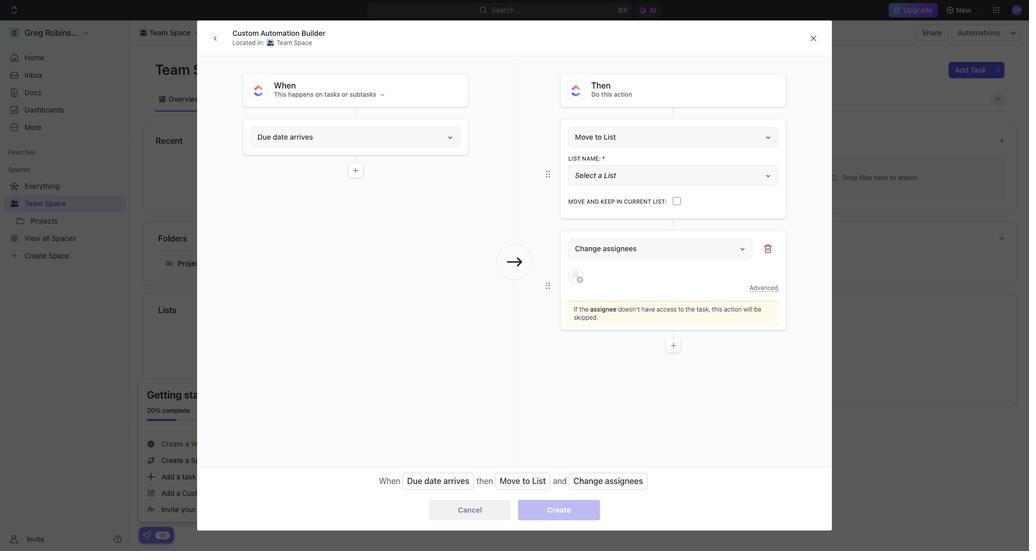 Task type: describe. For each thing, give the bounding box(es) containing it.
new
[[957, 6, 972, 14]]

complete
[[162, 407, 190, 415]]

located
[[233, 39, 256, 46]]

1 vertical spatial assignees
[[605, 477, 643, 486]]

subtasks
[[350, 91, 376, 98]]

action inside then do this action
[[614, 91, 632, 98]]

automations button
[[953, 25, 1006, 40]]

0 horizontal spatial custom
[[182, 489, 208, 498]]

then
[[592, 81, 611, 90]]

create button
[[518, 500, 600, 521]]

no lists icon. image
[[560, 319, 600, 360]]

team
[[198, 505, 214, 514]]

this
[[274, 91, 287, 98]]

date inside dropdown button
[[273, 133, 288, 141]]

clickup image for then
[[572, 85, 581, 96]]

sidebar navigation
[[0, 20, 131, 552]]

1 horizontal spatial user group image
[[267, 40, 274, 45]]

then
[[477, 477, 493, 486]]

user group image inside team space link
[[140, 30, 147, 35]]

action inside doesn't have access to the task, this action will be skipped.
[[724, 306, 742, 313]]

task
[[971, 66, 986, 74]]

this happens on tasks or subtasks
[[274, 91, 376, 98]]

workspace
[[191, 440, 228, 449]]

builder
[[302, 28, 326, 37]]

1 vertical spatial move
[[568, 198, 585, 205]]

upgrade link
[[889, 3, 938, 17]]

add for add a task
[[161, 473, 175, 481]]

advanced
[[750, 284, 778, 292]]

add for add a custom field
[[161, 489, 175, 498]]

doesn't have access to the task, this action will be skipped.
[[574, 306, 762, 322]]

getting started
[[147, 389, 218, 401]]

share button
[[916, 25, 948, 41]]

create for create a space
[[161, 456, 183, 465]]

share
[[922, 28, 942, 37]]

user group image
[[10, 201, 18, 207]]

do
[[592, 91, 600, 98]]

untitled link
[[446, 151, 714, 167]]

select a list button
[[568, 165, 778, 186]]

a for task
[[176, 473, 180, 481]]

to right the then
[[523, 477, 530, 486]]

field
[[210, 489, 226, 498]]

1 horizontal spatial due
[[407, 477, 422, 486]]

if
[[574, 306, 578, 313]]

move and keep in current list:
[[568, 198, 667, 205]]

be
[[754, 306, 762, 313]]

automation
[[261, 28, 300, 37]]

folders button
[[158, 233, 991, 245]]

list link
[[256, 92, 270, 106]]

change inside dropdown button
[[575, 244, 601, 253]]

1/5
[[159, 532, 166, 539]]

team inside tree
[[25, 199, 43, 208]]

1 horizontal spatial date
[[425, 477, 442, 486]]

custom automation builder
[[233, 28, 326, 37]]

will
[[744, 306, 753, 313]]

to inside move to list dropdown button
[[595, 133, 602, 141]]

1 vertical spatial due date arrives
[[407, 477, 469, 486]]

*
[[602, 155, 605, 162]]

folders
[[158, 234, 187, 243]]

calendar
[[289, 94, 320, 103]]

select a list
[[575, 171, 616, 180]]

projects button
[[156, 251, 322, 277]]

a for workspace
[[185, 440, 189, 449]]

lists
[[158, 306, 177, 315]]

cancel
[[458, 506, 482, 515]]

invite your team
[[161, 505, 214, 514]]

in:
[[258, 39, 264, 46]]

drop
[[843, 173, 858, 182]]

located in:
[[233, 39, 264, 46]]

your
[[181, 505, 196, 514]]

skipped.
[[574, 314, 599, 322]]

1 vertical spatial when
[[379, 477, 401, 486]]

happens
[[288, 91, 314, 98]]

1 vertical spatial arrives
[[444, 477, 469, 486]]

list name: *
[[568, 155, 605, 162]]

overview link
[[166, 92, 200, 106]]

if the assignee
[[574, 306, 617, 313]]

recent
[[156, 136, 183, 145]]

create a space
[[161, 456, 212, 465]]

add a task
[[161, 473, 196, 481]]

space inside tree
[[45, 199, 66, 208]]

table link
[[375, 92, 395, 106]]

doesn't
[[618, 306, 640, 313]]

upgrade
[[904, 6, 933, 14]]

invite for invite
[[27, 535, 44, 544]]

team space tree
[[4, 178, 126, 264]]

spaces
[[8, 166, 30, 174]]

⌘k
[[617, 6, 628, 14]]

here
[[874, 173, 888, 182]]

assignee
[[590, 306, 617, 313]]

list:
[[653, 198, 667, 205]]

cancel button
[[429, 500, 511, 521]]

add a custom field
[[161, 489, 226, 498]]

2 vertical spatial move
[[500, 477, 520, 486]]

started
[[184, 389, 218, 401]]

Move and keep in current List: checkbox
[[673, 197, 681, 205]]

1 horizontal spatial custom
[[233, 28, 259, 37]]

1 horizontal spatial and
[[587, 198, 599, 205]]

create for create
[[547, 506, 571, 515]]

a for space
[[185, 456, 189, 465]]

list down *
[[604, 171, 616, 180]]

a for list
[[598, 171, 602, 180]]

list left this
[[258, 94, 270, 103]]



Task type: vqa. For each thing, say whether or not it's contained in the screenshot.
jeremy miller's workspace, , element
no



Task type: locate. For each thing, give the bounding box(es) containing it.
attach
[[898, 173, 918, 182]]

list up the create button
[[532, 477, 546, 486]]

and
[[587, 198, 599, 205], [553, 477, 567, 486]]

1 horizontal spatial clickup image
[[572, 85, 581, 96]]

date up the "cancel" button
[[425, 477, 442, 486]]

1 vertical spatial invite
[[27, 535, 44, 544]]

due date arrives
[[258, 133, 313, 141], [407, 477, 469, 486]]

create
[[161, 440, 183, 449], [161, 456, 183, 465], [547, 506, 571, 515]]

1 horizontal spatial invite
[[161, 505, 179, 514]]

board link
[[217, 92, 239, 106]]

board
[[219, 94, 239, 103]]

this right task,
[[712, 306, 723, 313]]

favorites button
[[4, 146, 39, 159]]

0 vertical spatial custom
[[233, 28, 259, 37]]

list left name:
[[568, 155, 581, 162]]

assignees inside dropdown button
[[603, 244, 637, 253]]

0 horizontal spatial user group image
[[140, 30, 147, 35]]

invite
[[161, 505, 179, 514], [27, 535, 44, 544]]

1 vertical spatial this
[[712, 306, 723, 313]]

and up the create button
[[553, 477, 567, 486]]

clickup image left this
[[254, 85, 263, 96]]

due date arrives up cancel
[[407, 477, 469, 486]]

1 vertical spatial docs
[[450, 136, 469, 145]]

to right access
[[679, 306, 684, 313]]

inbox link
[[4, 67, 126, 83]]

resources button
[[746, 135, 991, 147]]

this
[[601, 91, 612, 98], [712, 306, 723, 313]]

action right do
[[614, 91, 632, 98]]

0 horizontal spatial invite
[[27, 535, 44, 544]]

team space
[[150, 28, 191, 37], [277, 39, 312, 46], [155, 61, 237, 78], [25, 199, 66, 208]]

docs
[[25, 88, 41, 97], [450, 136, 469, 145]]

add left task
[[955, 66, 969, 74]]

0 vertical spatial this
[[601, 91, 612, 98]]

resources
[[747, 136, 787, 145]]

a inside dropdown button
[[598, 171, 602, 180]]

2 vertical spatial create
[[547, 506, 571, 515]]

0 horizontal spatial docs
[[25, 88, 41, 97]]

tasks
[[324, 91, 340, 98]]

gantt
[[339, 94, 358, 103]]

move up the 'list name: *'
[[575, 133, 593, 141]]

0 horizontal spatial this
[[601, 91, 612, 98]]

onboarding checklist button image
[[143, 532, 151, 540]]

1 the from the left
[[579, 306, 589, 313]]

docs down inbox
[[25, 88, 41, 97]]

team space link
[[137, 27, 193, 39], [25, 196, 124, 212]]

1 horizontal spatial when
[[379, 477, 401, 486]]

getting
[[147, 389, 182, 401]]

1 horizontal spatial docs
[[450, 136, 469, 145]]

clickup image left do
[[572, 85, 581, 96]]

1 vertical spatial custom
[[182, 489, 208, 498]]

home link
[[4, 50, 126, 66]]

due date arrives up no recent items image on the top left of the page
[[258, 133, 313, 141]]

0 vertical spatial user group image
[[140, 30, 147, 35]]

the left task,
[[686, 306, 695, 313]]

custom up located
[[233, 28, 259, 37]]

projects
[[178, 259, 206, 268]]

1 vertical spatial and
[[553, 477, 567, 486]]

custom down the task
[[182, 489, 208, 498]]

or
[[342, 91, 348, 98]]

current
[[624, 198, 651, 205]]

1 vertical spatial date
[[425, 477, 442, 486]]

on
[[315, 91, 323, 98]]

in
[[617, 198, 623, 205]]

team space link inside tree
[[25, 196, 124, 212]]

team space inside tree
[[25, 199, 66, 208]]

create a workspace
[[161, 440, 228, 449]]

to inside doesn't have access to the task, this action will be skipped.
[[679, 306, 684, 313]]

2 vertical spatial add
[[161, 489, 175, 498]]

add for add task
[[955, 66, 969, 74]]

add
[[955, 66, 969, 74], [161, 473, 175, 481], [161, 489, 175, 498]]

calendar link
[[287, 92, 320, 106]]

onboarding checklist button element
[[143, 532, 151, 540]]

add down add a task
[[161, 489, 175, 498]]

0 horizontal spatial arrives
[[290, 133, 313, 141]]

invite inside sidebar navigation
[[27, 535, 44, 544]]

0 vertical spatial due
[[258, 133, 271, 141]]

a up create a space
[[185, 440, 189, 449]]

due date arrives button
[[251, 127, 460, 148]]

move to list up name:
[[575, 133, 616, 141]]

change assignees button
[[568, 239, 753, 259]]

dashboards
[[25, 106, 64, 114]]

1 clickup image from the left
[[254, 85, 263, 96]]

home
[[25, 53, 44, 62]]

1 horizontal spatial team space link
[[137, 27, 193, 39]]

0 vertical spatial change assignees
[[575, 244, 637, 253]]

0 horizontal spatial when
[[274, 81, 296, 90]]

a down add a task
[[176, 489, 180, 498]]

add task
[[955, 66, 986, 74]]

change assignees inside dropdown button
[[575, 244, 637, 253]]

add left the task
[[161, 473, 175, 481]]

clickup image for when
[[254, 85, 263, 96]]

docs inside "link"
[[25, 88, 41, 97]]

1 vertical spatial move to list
[[500, 477, 546, 486]]

table
[[377, 94, 395, 103]]

and left keep
[[587, 198, 599, 205]]

1 horizontal spatial the
[[686, 306, 695, 313]]

0 horizontal spatial team space link
[[25, 196, 124, 212]]

new button
[[942, 2, 978, 18]]

due date arrives inside due date arrives dropdown button
[[258, 133, 313, 141]]

gantt link
[[337, 92, 358, 106]]

invite for invite your team
[[161, 505, 179, 514]]

1 horizontal spatial move to list
[[575, 133, 616, 141]]

a
[[598, 171, 602, 180], [185, 440, 189, 449], [185, 456, 189, 465], [176, 473, 180, 481], [176, 489, 180, 498]]

the inside doesn't have access to the task, this action will be skipped.
[[686, 306, 695, 313]]

0 vertical spatial invite
[[161, 505, 179, 514]]

have
[[642, 306, 655, 313]]

to up name:
[[595, 133, 602, 141]]

then do this action
[[592, 81, 632, 98]]

0 vertical spatial move to list
[[575, 133, 616, 141]]

assignees
[[603, 244, 637, 253], [605, 477, 643, 486]]

0 horizontal spatial due date arrives
[[258, 133, 313, 141]]

files
[[860, 173, 873, 182]]

0 horizontal spatial and
[[553, 477, 567, 486]]

0 vertical spatial assignees
[[603, 244, 637, 253]]

0 horizontal spatial due
[[258, 133, 271, 141]]

move to list right the then
[[500, 477, 546, 486]]

this down then
[[601, 91, 612, 98]]

space
[[170, 28, 191, 37], [294, 39, 312, 46], [193, 61, 234, 78], [45, 199, 66, 208], [191, 456, 212, 465]]

0 vertical spatial change
[[575, 244, 601, 253]]

dashboards link
[[4, 102, 126, 118]]

inbox
[[25, 71, 43, 79]]

2 clickup image from the left
[[572, 85, 581, 96]]

favorites
[[8, 149, 35, 156]]

1 horizontal spatial action
[[724, 306, 742, 313]]

the
[[579, 306, 589, 313], [686, 306, 695, 313]]

20% complete
[[147, 407, 190, 415]]

date up no recent items image on the top left of the page
[[273, 133, 288, 141]]

overview
[[168, 94, 200, 103]]

1 vertical spatial add
[[161, 473, 175, 481]]

move right the then
[[500, 477, 520, 486]]

0 horizontal spatial date
[[273, 133, 288, 141]]

due inside dropdown button
[[258, 133, 271, 141]]

0 vertical spatial team space link
[[137, 27, 193, 39]]

arrives inside dropdown button
[[290, 133, 313, 141]]

0 vertical spatial and
[[587, 198, 599, 205]]

0 vertical spatial docs
[[25, 88, 41, 97]]

1 vertical spatial user group image
[[267, 40, 274, 45]]

move inside dropdown button
[[575, 133, 593, 141]]

0 vertical spatial due date arrives
[[258, 133, 313, 141]]

list
[[258, 94, 270, 103], [604, 133, 616, 141], [568, 155, 581, 162], [604, 171, 616, 180], [532, 477, 546, 486]]

a left the task
[[176, 473, 180, 481]]

add task button
[[949, 62, 993, 78]]

select
[[575, 171, 596, 180]]

create for create a workspace
[[161, 440, 183, 449]]

search...
[[491, 6, 520, 14]]

create inside button
[[547, 506, 571, 515]]

user group image
[[140, 30, 147, 35], [267, 40, 274, 45]]

20%
[[147, 407, 161, 415]]

docs up untitled
[[450, 136, 469, 145]]

arrives down calendar link
[[290, 133, 313, 141]]

a up the task
[[185, 456, 189, 465]]

list up *
[[604, 133, 616, 141]]

1 vertical spatial create
[[161, 456, 183, 465]]

the right if
[[579, 306, 589, 313]]

move to list
[[575, 133, 616, 141], [500, 477, 546, 486]]

task
[[182, 473, 196, 481]]

0 vertical spatial create
[[161, 440, 183, 449]]

1 vertical spatial due
[[407, 477, 422, 486]]

untitled
[[464, 155, 490, 163]]

2 the from the left
[[686, 306, 695, 313]]

change assignees
[[575, 244, 637, 253], [574, 477, 643, 486]]

1 horizontal spatial due date arrives
[[407, 477, 469, 486]]

0 horizontal spatial the
[[579, 306, 589, 313]]

move to list inside dropdown button
[[575, 133, 616, 141]]

to right here
[[890, 173, 896, 182]]

0 horizontal spatial move to list
[[500, 477, 546, 486]]

0 horizontal spatial action
[[614, 91, 632, 98]]

move to list button
[[568, 127, 778, 148]]

1 vertical spatial action
[[724, 306, 742, 313]]

this inside then do this action
[[601, 91, 612, 98]]

to
[[595, 133, 602, 141], [890, 173, 896, 182], [679, 306, 684, 313], [523, 477, 530, 486]]

action left will at the bottom right of the page
[[724, 306, 742, 313]]

0 vertical spatial arrives
[[290, 133, 313, 141]]

no recent items image
[[265, 154, 306, 195]]

custom
[[233, 28, 259, 37], [182, 489, 208, 498]]

0 vertical spatial when
[[274, 81, 296, 90]]

0 vertical spatial add
[[955, 66, 969, 74]]

drop files here to attach
[[843, 173, 918, 182]]

a for custom
[[176, 489, 180, 498]]

automations
[[958, 28, 1001, 37]]

a right select
[[598, 171, 602, 180]]

0 horizontal spatial clickup image
[[254, 85, 263, 96]]

1 vertical spatial change
[[574, 477, 603, 486]]

1 horizontal spatial this
[[712, 306, 723, 313]]

1 vertical spatial team space link
[[25, 196, 124, 212]]

0 vertical spatial date
[[273, 133, 288, 141]]

move down select
[[568, 198, 585, 205]]

0 vertical spatial action
[[614, 91, 632, 98]]

task,
[[697, 306, 711, 313]]

0 vertical spatial move
[[575, 133, 593, 141]]

add inside 'button'
[[955, 66, 969, 74]]

clickup image
[[254, 85, 263, 96], [572, 85, 581, 96]]

when
[[274, 81, 296, 90], [379, 477, 401, 486]]

lists button
[[158, 304, 1005, 317]]

this inside doesn't have access to the task, this action will be skipped.
[[712, 306, 723, 313]]

action
[[614, 91, 632, 98], [724, 306, 742, 313]]

arrives left the then
[[444, 477, 469, 486]]

1 vertical spatial change assignees
[[574, 477, 643, 486]]

docs link
[[4, 85, 126, 101]]

1 horizontal spatial arrives
[[444, 477, 469, 486]]



